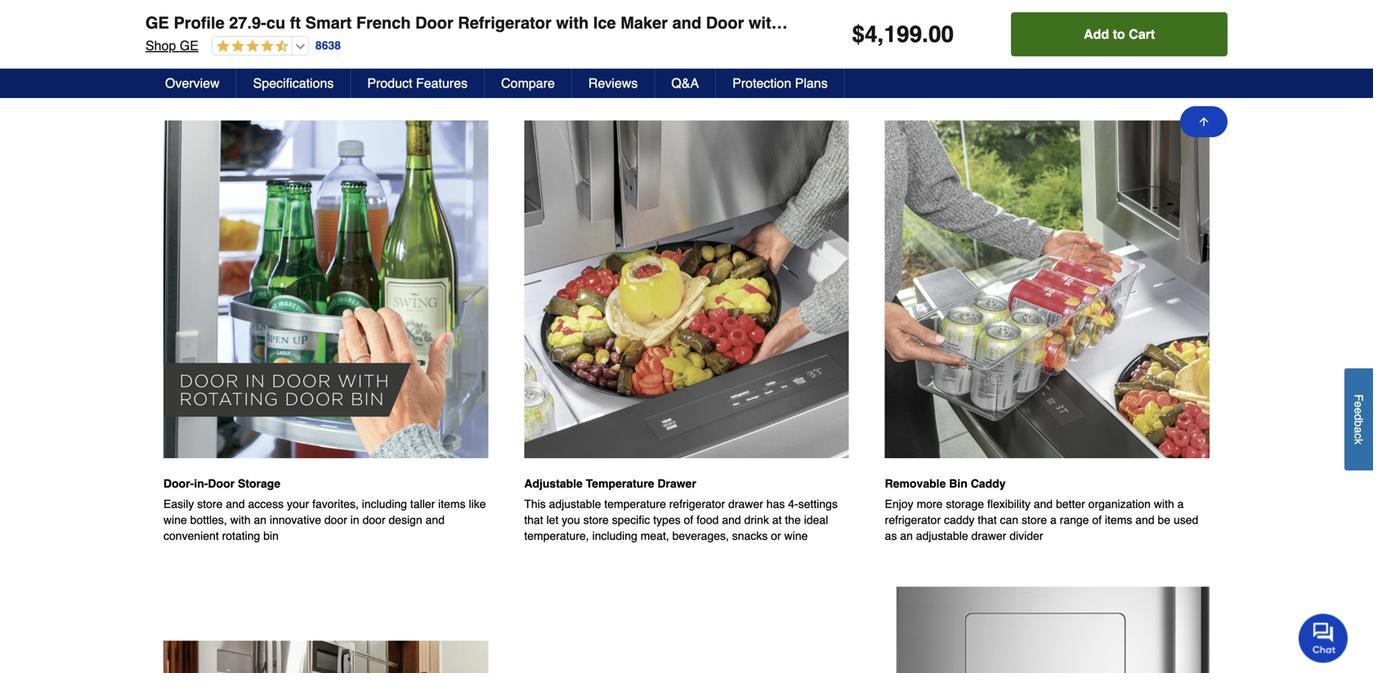 Task type: locate. For each thing, give the bounding box(es) containing it.
0 vertical spatial wine
[[164, 514, 187, 527]]

store up bottles,
[[197, 498, 223, 511]]

and left access
[[226, 498, 245, 511]]

1 vertical spatial away
[[550, 70, 577, 83]]

1 horizontal spatial wine
[[785, 530, 808, 543]]

1 horizontal spatial away
[[550, 70, 577, 83]]

door up water
[[706, 13, 744, 32]]

including inside adjustable temperature drawer this adjustable temperature refrigerator drawer has 4-settings that let you store specific types of food and drink at the ideal temperature, including meat, beverages, snacks or wine
[[592, 530, 638, 543]]

1 vertical spatial can
[[1000, 514, 1019, 527]]

e up b
[[1353, 408, 1366, 414]]

drawer
[[729, 498, 764, 511], [972, 530, 1007, 543]]

2 vertical spatial refrigerator
[[885, 514, 941, 527]]

and
[[673, 13, 702, 32], [304, 51, 323, 64], [913, 70, 932, 83], [226, 498, 245, 511], [1034, 498, 1053, 511], [426, 514, 445, 527], [722, 514, 741, 527], [1136, 514, 1155, 527]]

the up making
[[943, 54, 959, 67]]

0 horizontal spatial you
[[562, 514, 580, 527]]

the right at
[[785, 514, 801, 527]]

your down amount
[[610, 70, 632, 83]]

can down the dispenser
[[827, 54, 845, 67]]

of inside adjustable temperature drawer this adjustable temperature refrigerator drawer has 4-settings that let you store specific types of food and drink at the ideal temperature, including meat, beverages, snacks or wine
[[684, 514, 694, 527]]

2 e from the top
[[1353, 408, 1366, 414]]

items inside door-in-door storage easily store and access your favorites, including taller items like wine bottles, with an innovative door in door design and convenient rotating bin
[[438, 498, 466, 511]]

0 horizontal spatial your
[[287, 498, 309, 511]]

1 horizontal spatial you
[[738, 54, 756, 67]]

1 horizontal spatial including
[[592, 530, 638, 543]]

door up the dispenser
[[801, 13, 839, 32]]

wine up convenient
[[164, 514, 187, 527]]

free left autofill on the left of page
[[561, 38, 581, 51]]

bottles,
[[190, 514, 227, 527]]

0 horizontal spatial with
[[230, 514, 251, 527]]

0 horizontal spatial stainless
[[282, 31, 332, 44]]

c
[[1353, 433, 1366, 439]]

adjustable up let
[[549, 498, 601, 511]]

that down this
[[524, 514, 544, 527]]

store up divider
[[1022, 514, 1048, 527]]

cu
[[266, 13, 286, 32]]

caddy
[[971, 477, 1006, 490]]

store inside removable bin caddy enjoy more storage flexibility and better organization with a refrigerator caddy that can store a range of items and be used as an adjustable drawer divider
[[1022, 514, 1048, 527]]

with inside door-in-door storage easily store and access your favorites, including taller items like wine bottles, with an innovative door in door design and convenient rotating bin
[[230, 514, 251, 527]]

door left design
[[363, 514, 386, 527]]

of left 'this'
[[1000, 54, 1010, 67]]

and down 'throughout' at the right top
[[913, 70, 932, 83]]

refrigerator up the want,
[[727, 38, 783, 51]]

resistant
[[227, 31, 279, 44]]

0 horizontal spatial an
[[254, 514, 267, 527]]

door down favorites,
[[325, 514, 347, 527]]

2 door from the left
[[363, 514, 386, 527]]

1 horizontal spatial door
[[363, 514, 386, 527]]

wine
[[164, 514, 187, 527], [785, 530, 808, 543]]

the inside adjustable temperature drawer this adjustable temperature refrigerator drawer has 4-settings that let you store specific types of food and drink at the ideal temperature, including meat, beverages, snacks or wine
[[785, 514, 801, 527]]

the left exact
[[565, 54, 581, 67]]

even
[[975, 70, 1000, 83]]

items down "refrigerator,"
[[1067, 70, 1095, 83]]

an right as
[[901, 530, 913, 543]]

innovative
[[270, 514, 321, 527]]

wine inside door-in-door storage easily store and access your favorites, including taller items like wine bottles, with an innovative door in door design and convenient rotating bin
[[164, 514, 187, 527]]

0 vertical spatial can
[[827, 54, 845, 67]]

0 horizontal spatial led
[[885, 17, 908, 30]]

0 vertical spatial ge
[[146, 13, 169, 32]]

2 horizontal spatial store
[[1022, 514, 1048, 527]]

with up rotating
[[230, 514, 251, 527]]

1 horizontal spatial adjustable
[[916, 530, 969, 543]]

2 horizontal spatial led
[[1034, 54, 1056, 67]]

adjustable inside removable bin caddy enjoy more storage flexibility and better organization with a refrigerator caddy that can store a range of items and be used as an adjustable drawer divider
[[916, 530, 969, 543]]

while
[[580, 70, 606, 83]]

that down the flexibility on the right of the page
[[978, 514, 997, 527]]

1 vertical spatial items
[[438, 498, 466, 511]]

light left wall
[[988, 38, 1009, 51]]

q&a button
[[655, 69, 716, 98]]

bottle
[[635, 70, 663, 83]]

exact
[[584, 54, 612, 67]]

ideal
[[804, 514, 829, 527]]

and right the food at the right bottom of the page
[[722, 514, 741, 527]]

1 horizontal spatial refrigerator
[[727, 38, 783, 51]]

1 horizontal spatial that
[[978, 514, 997, 527]]

filtered
[[669, 54, 703, 67]]

access
[[248, 498, 284, 511]]

refrigerator down enjoy on the right bottom
[[885, 514, 941, 527]]

drawer up the drink
[[729, 498, 764, 511]]

0 horizontal spatial refrigerator
[[669, 498, 725, 511]]

2 horizontal spatial with
[[1154, 498, 1175, 511]]

2 vertical spatial with
[[230, 514, 251, 527]]

0 horizontal spatial can
[[827, 54, 845, 67]]

refrigerator up the food at the right bottom of the page
[[669, 498, 725, 511]]

0 horizontal spatial door
[[325, 514, 347, 527]]

ge profile 27.9-cu ft smart french door refrigerator with ice maker and door within door (fingerprint-resistant stainless steel) energy star
[[146, 13, 1255, 32]]

1 vertical spatial including
[[592, 530, 638, 543]]

led up the
[[885, 17, 908, 30]]

led up interior
[[962, 38, 985, 51]]

f e e d b a c k
[[1353, 395, 1366, 445]]

door left storage
[[208, 477, 235, 490]]

plans
[[795, 76, 828, 91]]

led lighting the showcase led light wall sheds bright, uniform light throughout the interior of this led refrigerator, illuminating every shelf and making even the smallest items easy to find
[[885, 17, 1210, 83]]

shop
[[146, 38, 176, 53]]

bin
[[263, 530, 279, 543]]

adjustable temperature drawer this adjustable temperature refrigerator drawer has 4-settings that let you store specific types of food and drink at the ideal temperature, including meat, beverages, snacks or wine
[[524, 477, 838, 543]]

0 horizontal spatial items
[[438, 498, 466, 511]]

0 vertical spatial items
[[1067, 70, 1095, 83]]

an
[[254, 514, 267, 527], [901, 530, 913, 543]]

an inside removable bin caddy enjoy more storage flexibility and better organization with a refrigerator caddy that can store a range of items and be used as an adjustable drawer divider
[[901, 530, 913, 543]]

water
[[706, 54, 734, 67]]

2 easily from the top
[[164, 498, 194, 511]]

away up sparkling
[[224, 51, 251, 64]]

ge up shop at the top
[[146, 13, 169, 32]]

adjustable down caddy
[[916, 530, 969, 543]]

ft
[[290, 13, 301, 32]]

a right the for
[[402, 51, 409, 64]]

and up the specifications "button"
[[304, 51, 323, 64]]

1 easily from the top
[[164, 51, 194, 64]]

throughout
[[885, 54, 940, 67]]

1 horizontal spatial can
[[1000, 514, 1019, 527]]

stainless inside fingerprint resistant stainless easily wipe away smudges and fingerprints for a look that's always sparkling clean
[[282, 31, 332, 44]]

of
[[656, 54, 666, 67], [1000, 54, 1010, 67], [684, 514, 694, 527], [1093, 514, 1102, 527]]

0 vertical spatial adjustable
[[549, 498, 601, 511]]

1 horizontal spatial your
[[610, 70, 632, 83]]

of right the range
[[1093, 514, 1102, 527]]

your up innovative
[[287, 498, 309, 511]]

beverages,
[[673, 530, 729, 543]]

1 horizontal spatial ge
[[180, 38, 199, 53]]

adjustable
[[549, 498, 601, 511], [916, 530, 969, 543]]

interior
[[962, 54, 997, 67]]

1 vertical spatial hands-
[[524, 38, 561, 51]]

1 horizontal spatial items
[[1067, 70, 1095, 83]]

2 horizontal spatial items
[[1105, 514, 1133, 527]]

a inside button
[[1353, 427, 1366, 433]]

of left the food at the right bottom of the page
[[684, 514, 694, 527]]

free left the "ice"
[[563, 17, 584, 30]]

0 horizontal spatial wine
[[164, 514, 187, 527]]

0 vertical spatial hands-
[[524, 17, 563, 30]]

away
[[224, 51, 251, 64], [550, 70, 577, 83]]

2 vertical spatial items
[[1105, 514, 1133, 527]]

1 vertical spatial in
[[351, 514, 360, 527]]

with
[[556, 13, 589, 32], [1154, 498, 1175, 511], [230, 514, 251, 527]]

stainless
[[1013, 13, 1085, 32], [282, 31, 332, 44]]

door inside door-in-door storage easily store and access your favorites, including taller items like wine bottles, with an innovative door in door design and convenient rotating bin
[[208, 477, 235, 490]]

0 horizontal spatial that
[[524, 514, 544, 527]]

and down the taller
[[426, 514, 445, 527]]

led
[[885, 17, 908, 30], [962, 38, 985, 51], [1034, 54, 1056, 67]]

2 vertical spatial led
[[1034, 54, 1056, 67]]

bright,
[[1069, 38, 1100, 51]]

organization
[[1089, 498, 1151, 511]]

e
[[1353, 402, 1366, 408], [1353, 408, 1366, 414]]

including up design
[[362, 498, 407, 511]]

this
[[524, 498, 546, 511]]

items inside "led lighting the showcase led light wall sheds bright, uniform light throughout the interior of this led refrigerator, illuminating every shelf and making even the smallest items easy to find"
[[1067, 70, 1095, 83]]

0 vertical spatial away
[[224, 51, 251, 64]]

door-
[[164, 477, 194, 490]]

easily up always
[[164, 51, 194, 64]]

of down sensors at the top of the page
[[656, 54, 666, 67]]

1 door from the left
[[325, 514, 347, 527]]

away down 'release'
[[550, 70, 577, 83]]

easily down door-
[[164, 498, 194, 511]]

with left the "ice"
[[556, 13, 589, 32]]

to inside button
[[1113, 27, 1126, 42]]

wipe
[[197, 51, 221, 64]]

in down favorites,
[[351, 514, 360, 527]]

0 horizontal spatial in
[[351, 514, 360, 527]]

8638
[[316, 39, 341, 52]]

refrigerator inside removable bin caddy enjoy more storage flexibility and better organization with a refrigerator caddy that can store a range of items and be used as an adjustable drawer divider
[[885, 514, 941, 527]]

0 vertical spatial in
[[696, 38, 704, 51]]

1 that from the left
[[524, 514, 544, 527]]

easily inside fingerprint resistant stainless easily wipe away smudges and fingerprints for a look that's always sparkling clean
[[164, 51, 194, 64]]

0 vertical spatial refrigerator
[[727, 38, 783, 51]]

0 horizontal spatial light
[[988, 38, 1009, 51]]

0 vertical spatial an
[[254, 514, 267, 527]]

0 horizontal spatial store
[[197, 498, 223, 511]]

specific
[[612, 514, 650, 527]]

you left the want,
[[738, 54, 756, 67]]

0 horizontal spatial away
[[224, 51, 251, 64]]

autofill
[[587, 17, 626, 30]]

a inside fingerprint resistant stainless easily wipe away smudges and fingerprints for a look that's always sparkling clean
[[402, 51, 409, 64]]

0 horizontal spatial drawer
[[729, 498, 764, 511]]

0 vertical spatial led
[[885, 17, 908, 30]]

1 vertical spatial your
[[287, 498, 309, 511]]

to left find
[[1125, 70, 1135, 83]]

door
[[325, 514, 347, 527], [363, 514, 386, 527]]

an inside door-in-door storage easily store and access your favorites, including taller items like wine bottles, with an innovative door in door design and convenient rotating bin
[[254, 514, 267, 527]]

features
[[416, 76, 468, 91]]

temperature,
[[524, 530, 589, 543]]

items
[[1067, 70, 1095, 83], [438, 498, 466, 511], [1105, 514, 1133, 527]]

items left like
[[438, 498, 466, 511]]

french
[[356, 13, 411, 32]]

in inside door-in-door storage easily store and access your favorites, including taller items like wine bottles, with an innovative door in door design and convenient rotating bin
[[351, 514, 360, 527]]

a
[[402, 51, 409, 64], [1353, 427, 1366, 433], [1178, 498, 1184, 511], [1051, 514, 1057, 527]]

caddy
[[944, 514, 975, 527]]

you right let
[[562, 514, 580, 527]]

autofill
[[584, 38, 622, 51]]

the up water
[[708, 38, 724, 51]]

adjustable
[[524, 477, 583, 490]]

star
[[1212, 13, 1255, 32]]

of inside removable bin caddy enjoy more storage flexibility and better organization with a refrigerator caddy that can store a range of items and be used as an adjustable drawer divider
[[1093, 514, 1102, 527]]

0 horizontal spatial ge
[[146, 13, 169, 32]]

in up filtered
[[696, 38, 704, 51]]

0 horizontal spatial including
[[362, 498, 407, 511]]

0 vertical spatial your
[[610, 70, 632, 83]]

your inside door-in-door storage easily store and access your favorites, including taller items like wine bottles, with an innovative door in door design and convenient rotating bin
[[287, 498, 309, 511]]

light up illuminating
[[1145, 38, 1166, 51]]

refrigerator inside adjustable temperature drawer this adjustable temperature refrigerator drawer has 4-settings that let you store specific types of food and drink at the ideal temperature, including meat, beverages, snacks or wine
[[669, 498, 725, 511]]

drawer inside removable bin caddy enjoy more storage flexibility and better organization with a refrigerator caddy that can store a range of items and be used as an adjustable drawer divider
[[972, 530, 1007, 543]]

to left $
[[839, 38, 848, 51]]

0 vertical spatial easily
[[164, 51, 194, 64]]

and inside "led lighting the showcase led light wall sheds bright, uniform light throughout the interior of this led refrigerator, illuminating every shelf and making even the smallest items easy to find"
[[913, 70, 932, 83]]

store left specific
[[584, 514, 609, 527]]

can inside 'hands-free autofill hands-free autofill uses sensors in the refrigerator dispenser to release the exact amount of filtered water you want, so you can walk away while your bottle fills up'
[[827, 54, 845, 67]]

overview
[[165, 76, 220, 91]]

1 vertical spatial ge
[[180, 38, 199, 53]]

energy
[[1139, 13, 1208, 32]]

1 vertical spatial an
[[901, 530, 913, 543]]

1 horizontal spatial store
[[584, 514, 609, 527]]

product
[[367, 76, 413, 91]]

release
[[524, 54, 562, 67]]

an down access
[[254, 514, 267, 527]]

to right add
[[1113, 27, 1126, 42]]

in
[[696, 38, 704, 51], [351, 514, 360, 527]]

compare button
[[485, 69, 572, 98]]

has
[[767, 498, 785, 511]]

ge down profile
[[180, 38, 199, 53]]

chat invite button image
[[1299, 614, 1349, 664]]

2 that from the left
[[978, 514, 997, 527]]

1 horizontal spatial drawer
[[972, 530, 1007, 543]]

1 horizontal spatial led
[[962, 38, 985, 51]]

1 vertical spatial free
[[561, 38, 581, 51]]

1 vertical spatial wine
[[785, 530, 808, 543]]

1 horizontal spatial light
[[1145, 38, 1166, 51]]

as
[[885, 530, 897, 543]]

1 vertical spatial refrigerator
[[669, 498, 725, 511]]

and left better
[[1034, 498, 1053, 511]]

of inside "led lighting the showcase led light wall sheds bright, uniform light throughout the interior of this led refrigerator, illuminating every shelf and making even the smallest items easy to find"
[[1000, 54, 1010, 67]]

to inside 'hands-free autofill hands-free autofill uses sensors in the refrigerator dispenser to release the exact amount of filtered water you want, so you can walk away while your bottle fills up'
[[839, 38, 848, 51]]

e up d
[[1353, 402, 1366, 408]]

with up be
[[1154, 498, 1175, 511]]

drawer down caddy
[[972, 530, 1007, 543]]

2 horizontal spatial refrigerator
[[885, 514, 941, 527]]

1 vertical spatial led
[[962, 38, 985, 51]]

1 vertical spatial drawer
[[972, 530, 1007, 543]]

can down the flexibility on the right of the page
[[1000, 514, 1019, 527]]

adjustable inside adjustable temperature drawer this adjustable temperature refrigerator drawer has 4-settings that let you store specific types of food and drink at the ideal temperature, including meat, beverages, snacks or wine
[[549, 498, 601, 511]]

drawer
[[658, 477, 697, 490]]

you down the dispenser
[[805, 54, 823, 67]]

0 vertical spatial drawer
[[729, 498, 764, 511]]

0 horizontal spatial adjustable
[[549, 498, 601, 511]]

items down organization
[[1105, 514, 1133, 527]]

1 horizontal spatial an
[[901, 530, 913, 543]]

including down specific
[[592, 530, 638, 543]]

divider
[[1010, 530, 1044, 543]]

wine right or
[[785, 530, 808, 543]]

0 vertical spatial including
[[362, 498, 407, 511]]

0 vertical spatial with
[[556, 13, 589, 32]]

1 horizontal spatial in
[[696, 38, 704, 51]]

led up smallest
[[1034, 54, 1056, 67]]

a up "k"
[[1353, 427, 1366, 433]]

1 vertical spatial easily
[[164, 498, 194, 511]]

1 vertical spatial with
[[1154, 498, 1175, 511]]

or
[[771, 530, 781, 543]]

store
[[197, 498, 223, 511], [584, 514, 609, 527], [1022, 514, 1048, 527]]

1 vertical spatial adjustable
[[916, 530, 969, 543]]

can
[[827, 54, 845, 67], [1000, 514, 1019, 527]]



Task type: describe. For each thing, give the bounding box(es) containing it.
fingerprints
[[326, 51, 382, 64]]

shelf
[[885, 70, 909, 83]]

dispenser
[[786, 38, 836, 51]]

1 horizontal spatial with
[[556, 13, 589, 32]]

4.5 stars image
[[213, 39, 289, 54]]

that's
[[436, 51, 463, 64]]

used
[[1174, 514, 1199, 527]]

walk
[[524, 70, 547, 83]]

for
[[386, 51, 399, 64]]

b
[[1353, 421, 1366, 427]]

and up sensors at the top of the page
[[673, 13, 702, 32]]

range
[[1060, 514, 1090, 527]]

and inside fingerprint resistant stainless easily wipe away smudges and fingerprints for a look that's always sparkling clean
[[304, 51, 323, 64]]

4,199
[[865, 21, 923, 47]]

protection plans
[[733, 76, 828, 91]]

let
[[547, 514, 559, 527]]

and inside adjustable temperature drawer this adjustable temperature refrigerator drawer has 4-settings that let you store specific types of food and drink at the ideal temperature, including meat, beverages, snacks or wine
[[722, 514, 741, 527]]

can inside removable bin caddy enjoy more storage flexibility and better organization with a refrigerator caddy that can store a range of items and be used as an adjustable drawer divider
[[1000, 514, 1019, 527]]

k
[[1353, 439, 1366, 445]]

resistant
[[941, 13, 1009, 32]]

fills
[[666, 70, 683, 83]]

drink
[[745, 514, 769, 527]]

1 light from the left
[[988, 38, 1009, 51]]

steel)
[[1090, 13, 1134, 32]]

.
[[923, 21, 929, 47]]

including inside door-in-door storage easily store and access your favorites, including taller items like wine bottles, with an innovative door in door design and convenient rotating bin
[[362, 498, 407, 511]]

reviews
[[589, 76, 638, 91]]

2 horizontal spatial you
[[805, 54, 823, 67]]

store inside door-in-door storage easily store and access your favorites, including taller items like wine bottles, with an innovative door in door design and convenient rotating bin
[[197, 498, 223, 511]]

wine inside adjustable temperature drawer this adjustable temperature refrigerator drawer has 4-settings that let you store specific types of food and drink at the ideal temperature, including meat, beverages, snacks or wine
[[785, 530, 808, 543]]

smudges
[[254, 51, 300, 64]]

within
[[749, 13, 796, 32]]

a left the range
[[1051, 514, 1057, 527]]

arrow up image
[[1198, 115, 1211, 128]]

the down 'this'
[[1003, 70, 1019, 83]]

your inside 'hands-free autofill hands-free autofill uses sensors in the refrigerator dispenser to release the exact amount of filtered water you want, so you can walk away while your bottle fills up'
[[610, 70, 632, 83]]

so
[[790, 54, 802, 67]]

storage
[[946, 498, 985, 511]]

reviews button
[[572, 69, 655, 98]]

more
[[917, 498, 943, 511]]

1 hands- from the top
[[524, 17, 563, 30]]

specifications
[[253, 76, 334, 91]]

4-
[[788, 498, 799, 511]]

refrigerator inside 'hands-free autofill hands-free autofill uses sensors in the refrigerator dispenser to release the exact amount of filtered water you want, so you can walk away while your bottle fills up'
[[727, 38, 783, 51]]

sheds
[[1035, 38, 1065, 51]]

design
[[389, 514, 423, 527]]

taller
[[410, 498, 435, 511]]

every
[[1182, 54, 1210, 67]]

settings
[[799, 498, 838, 511]]

this
[[1013, 54, 1031, 67]]

f
[[1353, 395, 1366, 402]]

at
[[773, 514, 782, 527]]

be
[[1158, 514, 1171, 527]]

look
[[412, 51, 433, 64]]

removable bin caddy enjoy more storage flexibility and better organization with a refrigerator caddy that can store a range of items and be used as an adjustable drawer divider
[[885, 477, 1199, 543]]

meat,
[[641, 530, 670, 543]]

types
[[654, 514, 681, 527]]

fingerprint resistant stainless easily wipe away smudges and fingerprints for a look that's always sparkling clean
[[164, 31, 463, 80]]

add to cart button
[[1012, 12, 1228, 56]]

showcase
[[908, 38, 959, 51]]

temperature
[[605, 498, 666, 511]]

in inside 'hands-free autofill hands-free autofill uses sensors in the refrigerator dispenser to release the exact amount of filtered water you want, so you can walk away while your bottle fills up'
[[696, 38, 704, 51]]

store inside adjustable temperature drawer this adjustable temperature refrigerator drawer has 4-settings that let you store specific types of food and drink at the ideal temperature, including meat, beverages, snacks or wine
[[584, 514, 609, 527]]

items inside removable bin caddy enjoy more storage flexibility and better organization with a refrigerator caddy that can store a range of items and be used as an adjustable drawer divider
[[1105, 514, 1133, 527]]

enjoy
[[885, 498, 914, 511]]

away inside fingerprint resistant stainless easily wipe away smudges and fingerprints for a look that's always sparkling clean
[[224, 51, 251, 64]]

clean
[[251, 67, 278, 80]]

that inside adjustable temperature drawer this adjustable temperature refrigerator drawer has 4-settings that let you store specific types of food and drink at the ideal temperature, including meat, beverages, snacks or wine
[[524, 514, 544, 527]]

(fingerprint-
[[843, 13, 941, 32]]

$ 4,199 . 00
[[852, 21, 954, 47]]

in-
[[194, 477, 208, 490]]

q&a
[[672, 76, 699, 91]]

lighting
[[911, 17, 957, 30]]

bin
[[950, 477, 968, 490]]

protection plans button
[[716, 69, 845, 98]]

product features button
[[351, 69, 485, 98]]

27.9-
[[229, 13, 266, 32]]

0 vertical spatial free
[[563, 17, 584, 30]]

smart
[[305, 13, 352, 32]]

door up look
[[415, 13, 454, 32]]

refrigerator,
[[1060, 54, 1118, 67]]

00
[[929, 21, 954, 47]]

1 e from the top
[[1353, 402, 1366, 408]]

2 light from the left
[[1145, 38, 1166, 51]]

with inside removable bin caddy enjoy more storage flexibility and better organization with a refrigerator caddy that can store a range of items and be used as an adjustable drawer divider
[[1154, 498, 1175, 511]]

uses
[[625, 38, 649, 51]]

away inside 'hands-free autofill hands-free autofill uses sensors in the refrigerator dispenser to release the exact amount of filtered water you want, so you can walk away while your bottle fills up'
[[550, 70, 577, 83]]

refrigerator
[[458, 13, 552, 32]]

profile
[[174, 13, 225, 32]]

wall
[[1012, 38, 1032, 51]]

illuminating
[[1121, 54, 1179, 67]]

that inside removable bin caddy enjoy more storage flexibility and better organization with a refrigerator caddy that can store a range of items and be used as an adjustable drawer divider
[[978, 514, 997, 527]]

convenient
[[164, 530, 219, 543]]

to inside "led lighting the showcase led light wall sheds bright, uniform light throughout the interior of this led refrigerator, illuminating every shelf and making even the smallest items easy to find"
[[1125, 70, 1135, 83]]

add to cart
[[1084, 27, 1156, 42]]

smallest
[[1022, 70, 1064, 83]]

a up used
[[1178, 498, 1184, 511]]

2 hands- from the top
[[524, 38, 561, 51]]

snacks
[[732, 530, 768, 543]]

food
[[697, 514, 719, 527]]

rotating
[[222, 530, 260, 543]]

of inside 'hands-free autofill hands-free autofill uses sensors in the refrigerator dispenser to release the exact amount of filtered water you want, so you can walk away while your bottle fills up'
[[656, 54, 666, 67]]

and left be
[[1136, 514, 1155, 527]]

want,
[[759, 54, 787, 67]]

storage
[[238, 477, 281, 490]]

compare
[[501, 76, 555, 91]]

drawer inside adjustable temperature drawer this adjustable temperature refrigerator drawer has 4-settings that let you store specific types of food and drink at the ideal temperature, including meat, beverages, snacks or wine
[[729, 498, 764, 511]]

hands-free autofill hands-free autofill uses sensors in the refrigerator dispenser to release the exact amount of filtered water you want, so you can walk away while your bottle fills up
[[524, 17, 848, 83]]

product features
[[367, 76, 468, 91]]

you inside adjustable temperature drawer this adjustable temperature refrigerator drawer has 4-settings that let you store specific types of food and drink at the ideal temperature, including meat, beverages, snacks or wine
[[562, 514, 580, 527]]

1 horizontal spatial stainless
[[1013, 13, 1085, 32]]

d
[[1353, 414, 1366, 421]]

better
[[1056, 498, 1086, 511]]

overview button
[[149, 69, 237, 98]]

easily inside door-in-door storage easily store and access your favorites, including taller items like wine bottles, with an innovative door in door design and convenient rotating bin
[[164, 498, 194, 511]]



Task type: vqa. For each thing, say whether or not it's contained in the screenshot.
Up to 30 percent Off Select Major Appliances. Plus, Save up to an Extra $750 On major appliances. image
no



